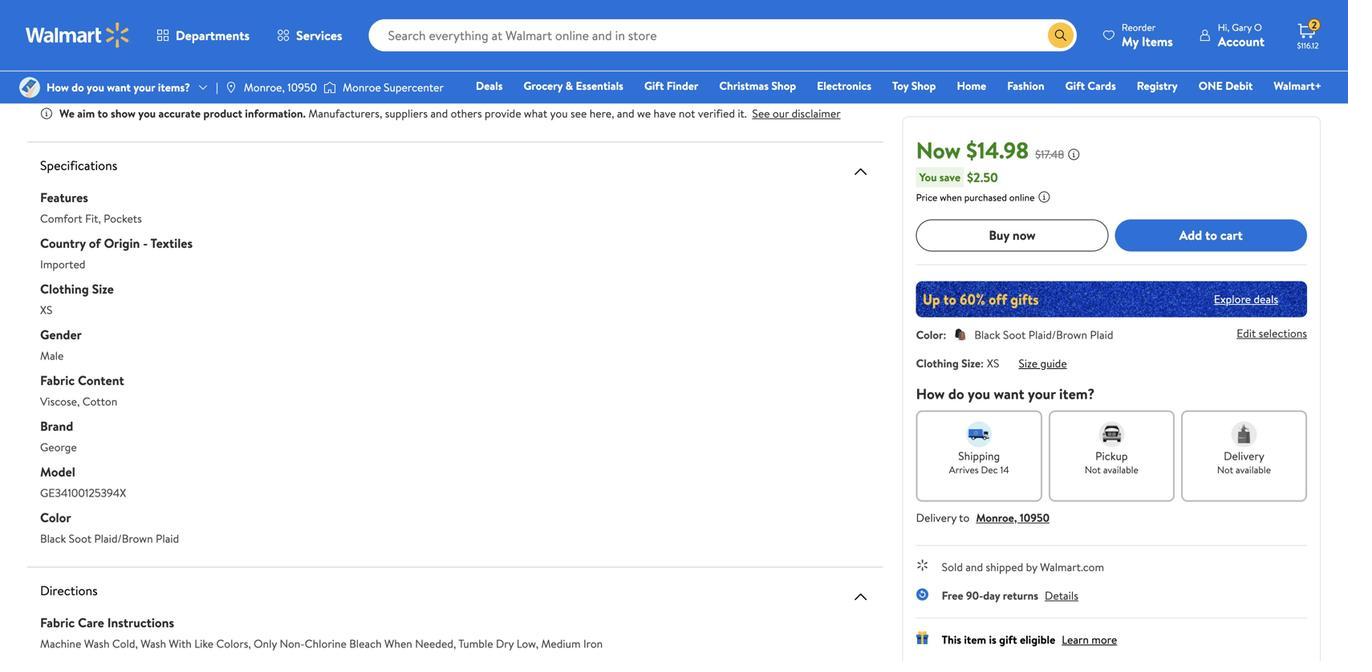 Task type: describe. For each thing, give the bounding box(es) containing it.
fabric inside the fabric care instructions machine wash cold, wash with like colors, only non-chlorine bleach when needed, tumble dry low, medium iron
[[40, 614, 75, 632]]

of
[[89, 234, 101, 252]]

shipping arrives dec 14
[[949, 448, 1010, 477]]

for
[[161, 63, 176, 79]]

price when purchased online
[[916, 190, 1035, 204]]

george inside features comfort fit, pockets country of origin - textiles imported clothing size xs gender male fabric content viscose, cotton brand george model ge34100125394x color black soot plaid/brown plaid
[[40, 440, 77, 455]]

1 horizontal spatial monroe,
[[976, 510, 1017, 526]]

0 vertical spatial plaid/brown
[[1029, 327, 1088, 343]]

country
[[40, 234, 86, 252]]

walmart image
[[26, 22, 130, 48]]

directions image
[[851, 588, 871, 607]]

walmart+
[[1274, 78, 1322, 94]]

brand
[[40, 417, 73, 435]]

item
[[964, 632, 987, 648]]

gift finder link
[[637, 77, 706, 94]]

items?
[[158, 79, 190, 95]]

$14.98
[[967, 134, 1029, 166]]

relaxed
[[79, 7, 117, 23]]

2 horizontal spatial and
[[966, 559, 983, 575]]

0 horizontal spatial monroe,
[[244, 79, 285, 95]]

2 inside relaxed neckline: point collar closure: button front 2 pockets at chest with button closure features: soft fabric for comfort; allover print long sleeve flannel shirts from george
[[104, 49, 110, 65]]

intent image for delivery image
[[1232, 422, 1257, 447]]

by
[[1026, 559, 1038, 575]]

xs inside features comfort fit, pockets country of origin - textiles imported clothing size xs gender male fabric content viscose, cotton brand george model ge34100125394x color black soot plaid/brown plaid
[[40, 302, 53, 318]]

day
[[984, 588, 1001, 603]]

size guide
[[1019, 355, 1067, 371]]

black soot plaid/brown plaid
[[975, 327, 1114, 343]]

debit
[[1226, 78, 1253, 94]]

have
[[654, 106, 676, 121]]

needed,
[[415, 636, 456, 652]]

color :
[[916, 327, 947, 343]]

this
[[942, 632, 962, 648]]

fabric inside features comfort fit, pockets country of origin - textiles imported clothing size xs gender male fabric content viscose, cotton brand george model ge34100125394x color black soot plaid/brown plaid
[[40, 372, 75, 389]]

hi,
[[1218, 20, 1230, 34]]

closure:
[[59, 35, 100, 51]]

buy
[[989, 226, 1010, 244]]

shipping
[[959, 448, 1000, 464]]

how do you want your items?
[[47, 79, 190, 95]]

gift cards link
[[1059, 77, 1124, 94]]

black inside features comfort fit, pockets country of origin - textiles imported clothing size xs gender male fabric content viscose, cotton brand george model ge34100125394x color black soot plaid/brown plaid
[[40, 531, 66, 547]]

see our disclaimer button
[[752, 106, 841, 121]]

registry
[[1137, 78, 1178, 94]]

online
[[1010, 190, 1035, 204]]

our
[[773, 106, 789, 121]]

gifting made easy image
[[916, 632, 929, 644]]

we
[[59, 106, 75, 121]]

free 90-day returns details
[[942, 588, 1079, 603]]

see
[[752, 106, 770, 121]]

clothing inside features comfort fit, pockets country of origin - textiles imported clothing size xs gender male fabric content viscose, cotton brand george model ge34100125394x color black soot plaid/brown plaid
[[40, 280, 89, 298]]

soot inside features comfort fit, pockets country of origin - textiles imported clothing size xs gender male fabric content viscose, cotton brand george model ge34100125394x color black soot plaid/brown plaid
[[69, 531, 92, 547]]

0 vertical spatial black
[[975, 327, 1001, 343]]

shop for toy shop
[[912, 78, 936, 94]]

soft
[[107, 63, 128, 79]]

specifications
[[40, 157, 117, 174]]

color inside features comfort fit, pockets country of origin - textiles imported clothing size xs gender male fabric content viscose, cotton brand george model ge34100125394x color black soot plaid/brown plaid
[[40, 509, 71, 527]]

plaid/brown inside features comfort fit, pockets country of origin - textiles imported clothing size xs gender male fabric content viscose, cotton brand george model ge34100125394x color black soot plaid/brown plaid
[[94, 531, 153, 547]]

ge34100125394x
[[40, 485, 126, 501]]

now
[[1013, 226, 1036, 244]]

you
[[920, 169, 937, 185]]

medium
[[541, 636, 581, 652]]

explore
[[1214, 291, 1252, 307]]

at
[[153, 49, 162, 65]]

comfort
[[40, 211, 82, 226]]

registry link
[[1130, 77, 1185, 94]]

delivery for to
[[916, 510, 957, 526]]

reorder
[[1122, 20, 1156, 34]]

guide
[[1041, 355, 1067, 371]]

save
[[940, 169, 961, 185]]

textiles
[[151, 234, 193, 252]]

toy shop link
[[885, 77, 944, 94]]

neckline:
[[59, 21, 106, 37]]

flannel
[[120, 77, 155, 93]]

my
[[1122, 33, 1139, 50]]

0 horizontal spatial and
[[431, 106, 448, 121]]

pickup not available
[[1085, 448, 1139, 477]]

fabric care instructions machine wash cold, wash with like colors, only non-chlorine bleach when needed, tumble dry low, medium iron
[[40, 614, 603, 652]]

see
[[571, 106, 587, 121]]

deals
[[1254, 291, 1279, 307]]

origin
[[104, 234, 140, 252]]

do for how do you want your items?
[[72, 79, 84, 95]]

explore deals link
[[1208, 285, 1285, 313]]

you save $2.50
[[920, 168, 998, 186]]

learn
[[1062, 632, 1089, 648]]

gift for gift cards
[[1066, 78, 1085, 94]]

1 horizontal spatial :
[[981, 355, 984, 371]]

search icon image
[[1055, 29, 1068, 42]]

to for add to cart
[[1206, 226, 1218, 244]]

add
[[1180, 226, 1203, 244]]

intent image for pickup image
[[1099, 422, 1125, 447]]

aim
[[77, 106, 95, 121]]

reorder my items
[[1122, 20, 1173, 50]]

show
[[111, 106, 136, 121]]

information.
[[245, 106, 306, 121]]

0 horizontal spatial 10950
[[288, 79, 317, 95]]

machine
[[40, 636, 81, 652]]

chest
[[165, 49, 192, 65]]

shipped
[[986, 559, 1024, 575]]

low,
[[517, 636, 539, 652]]

pickup
[[1096, 448, 1128, 464]]

edit selections
[[1237, 326, 1308, 341]]

1 wash from the left
[[84, 636, 110, 652]]

fabric
[[130, 63, 159, 79]]

size inside features comfort fit, pockets country of origin - textiles imported clothing size xs gender male fabric content viscose, cotton brand george model ge34100125394x color black soot plaid/brown plaid
[[92, 280, 114, 298]]

is
[[989, 632, 997, 648]]

instructions
[[107, 614, 174, 632]]

gift cards
[[1066, 78, 1116, 94]]

departments button
[[143, 16, 263, 55]]

Walmart Site-Wide search field
[[369, 19, 1077, 51]]

explore deals
[[1214, 291, 1279, 307]]

cotton
[[82, 394, 117, 409]]

2 horizontal spatial size
[[1019, 355, 1038, 371]]

size guide button
[[1019, 355, 1067, 371]]

edit
[[1237, 326, 1257, 341]]

purchased
[[965, 190, 1007, 204]]

toy
[[893, 78, 909, 94]]

sold and shipped by walmart.com
[[942, 559, 1105, 575]]

button
[[218, 49, 251, 65]]

o
[[1255, 20, 1263, 34]]

colors,
[[216, 636, 251, 652]]

plaid inside features comfort fit, pockets country of origin - textiles imported clothing size xs gender male fabric content viscose, cotton brand george model ge34100125394x color black soot plaid/brown plaid
[[156, 531, 179, 547]]

you left see
[[550, 106, 568, 121]]

learn more about strikethrough prices image
[[1068, 148, 1081, 161]]

up to sixty percent off deals. shop now. image
[[916, 281, 1308, 317]]



Task type: locate. For each thing, give the bounding box(es) containing it.
0 vertical spatial how
[[47, 79, 69, 95]]

wash down "care"
[[84, 636, 110, 652]]

account
[[1218, 33, 1265, 50]]

1 vertical spatial do
[[949, 384, 965, 404]]

shop inside the toy shop link
[[912, 78, 936, 94]]

electronics link
[[810, 77, 879, 94]]

supercenter
[[384, 79, 444, 95]]

2 available from the left
[[1236, 463, 1272, 477]]

now
[[916, 134, 961, 166]]

iron
[[584, 636, 603, 652]]

0 horizontal spatial to
[[98, 106, 108, 121]]

available down intent image for delivery
[[1236, 463, 1272, 477]]

electronics
[[817, 78, 872, 94]]

: up how do you want your item?
[[981, 355, 984, 371]]

0 horizontal spatial  image
[[19, 77, 40, 98]]

2 not from the left
[[1218, 463, 1234, 477]]

1 vertical spatial soot
[[69, 531, 92, 547]]

0 horizontal spatial size
[[92, 280, 114, 298]]

1 horizontal spatial shop
[[912, 78, 936, 94]]

george
[[215, 77, 251, 93], [40, 440, 77, 455]]

add to cart button
[[1115, 219, 1308, 251]]

not inside delivery not available
[[1218, 463, 1234, 477]]

1 horizontal spatial wash
[[141, 636, 166, 652]]

add to cart
[[1180, 226, 1243, 244]]

not
[[679, 106, 696, 121]]

your down fabric
[[134, 79, 155, 95]]

gift left cards
[[1066, 78, 1085, 94]]

product
[[203, 106, 242, 121]]

1 horizontal spatial and
[[617, 106, 635, 121]]

0 vertical spatial xs
[[40, 302, 53, 318]]

you right show
[[138, 106, 156, 121]]

1 available from the left
[[1104, 463, 1139, 477]]

0 horizontal spatial clothing
[[40, 280, 89, 298]]

gift
[[1000, 632, 1018, 648]]

1 vertical spatial to
[[1206, 226, 1218, 244]]

how for how do you want your item?
[[916, 384, 945, 404]]

0 vertical spatial fabric
[[40, 372, 75, 389]]

hi, gary o account
[[1218, 20, 1265, 50]]

shop for christmas shop
[[772, 78, 796, 94]]

available for delivery
[[1236, 463, 1272, 477]]

delivery not available
[[1218, 448, 1272, 477]]

clothing down color :
[[916, 355, 959, 371]]

xs
[[40, 302, 53, 318], [987, 355, 1000, 371]]

and right sold
[[966, 559, 983, 575]]

1 horizontal spatial gift
[[1066, 78, 1085, 94]]

not down intent image for pickup
[[1085, 463, 1101, 477]]

specifications image
[[851, 162, 871, 181]]

0 vertical spatial to
[[98, 106, 108, 121]]

0 horizontal spatial 2
[[104, 49, 110, 65]]

comfort;
[[178, 63, 221, 79]]

monroe, down print
[[244, 79, 285, 95]]

0 horizontal spatial do
[[72, 79, 84, 95]]

collar
[[137, 21, 164, 37]]

features
[[40, 189, 88, 206]]

1 vertical spatial plaid/brown
[[94, 531, 153, 547]]

want for item?
[[994, 384, 1025, 404]]

1 horizontal spatial want
[[994, 384, 1025, 404]]

want down "soft"
[[107, 79, 131, 95]]

0 vertical spatial plaid
[[1090, 327, 1114, 343]]

 image
[[19, 77, 40, 98], [324, 79, 336, 96], [225, 81, 237, 94]]

0 horizontal spatial color
[[40, 509, 71, 527]]

returns
[[1003, 588, 1039, 603]]

0 horizontal spatial delivery
[[916, 510, 957, 526]]

walmart.com
[[1040, 559, 1105, 575]]

-
[[143, 234, 148, 252]]

one
[[1199, 78, 1223, 94]]

: up clothing size : xs
[[944, 327, 947, 343]]

plaid
[[1090, 327, 1114, 343], [156, 531, 179, 547]]

1 fabric from the top
[[40, 372, 75, 389]]

one debit link
[[1192, 77, 1261, 94]]

0 vertical spatial clothing
[[40, 280, 89, 298]]

do down clothing size : xs
[[949, 384, 965, 404]]

1 horizontal spatial how
[[916, 384, 945, 404]]

monroe supercenter
[[343, 79, 444, 95]]

1 vertical spatial monroe,
[[976, 510, 1017, 526]]

0 vertical spatial 2
[[1312, 18, 1317, 32]]

1 horizontal spatial plaid
[[1090, 327, 1114, 343]]

fabric up viscose,
[[40, 372, 75, 389]]

to left cart
[[1206, 226, 1218, 244]]

soot down ge34100125394x
[[69, 531, 92, 547]]

monroe, down dec
[[976, 510, 1017, 526]]

1 horizontal spatial black
[[975, 327, 1001, 343]]

 image for monroe supercenter
[[324, 79, 336, 96]]

george down brand
[[40, 440, 77, 455]]

soot
[[1003, 327, 1026, 343], [69, 531, 92, 547]]

1 horizontal spatial your
[[1028, 384, 1056, 404]]

essentials
[[576, 78, 624, 94]]

|
[[216, 79, 218, 95]]

gift for gift finder
[[645, 78, 664, 94]]

delivery inside delivery not available
[[1224, 448, 1265, 464]]

free
[[942, 588, 964, 603]]

gift left finder
[[645, 78, 664, 94]]

0 vertical spatial george
[[215, 77, 251, 93]]

available inside pickup not available
[[1104, 463, 1139, 477]]

0 horizontal spatial want
[[107, 79, 131, 95]]

2 left pockets
[[104, 49, 110, 65]]

point
[[108, 21, 134, 37]]

want down 'size guide' button
[[994, 384, 1025, 404]]

to inside button
[[1206, 226, 1218, 244]]

chlorine
[[305, 636, 347, 652]]

soot up size guide
[[1003, 327, 1026, 343]]

gary
[[1232, 20, 1252, 34]]

1 vertical spatial how
[[916, 384, 945, 404]]

1 vertical spatial clothing
[[916, 355, 959, 371]]

xs up how do you want your item?
[[987, 355, 1000, 371]]

2 shop from the left
[[912, 78, 936, 94]]

Search search field
[[369, 19, 1077, 51]]

1 horizontal spatial 10950
[[1020, 510, 1050, 526]]

not inside pickup not available
[[1085, 463, 1101, 477]]

0 vertical spatial monroe,
[[244, 79, 285, 95]]

1 horizontal spatial color
[[916, 327, 944, 343]]

0 horizontal spatial wash
[[84, 636, 110, 652]]

0 horizontal spatial soot
[[69, 531, 92, 547]]

your for item?
[[1028, 384, 1056, 404]]

departments
[[176, 26, 250, 44]]

when
[[385, 636, 412, 652]]

legal information image
[[1038, 190, 1051, 203]]

0 horizontal spatial plaid
[[156, 531, 179, 547]]

1 vertical spatial :
[[981, 355, 984, 371]]

here,
[[590, 106, 615, 121]]

1 vertical spatial plaid
[[156, 531, 179, 547]]

how down clothing size : xs
[[916, 384, 945, 404]]

clothing size : xs
[[916, 355, 1000, 371]]

1 horizontal spatial plaid/brown
[[1029, 327, 1088, 343]]

do
[[72, 79, 84, 95], [949, 384, 965, 404]]

1 vertical spatial black
[[40, 531, 66, 547]]

color down ge34100125394x
[[40, 509, 71, 527]]

to for delivery to monroe, 10950
[[959, 510, 970, 526]]

 image for how do you want your items?
[[19, 77, 40, 98]]

0 vertical spatial do
[[72, 79, 84, 95]]

1 horizontal spatial available
[[1236, 463, 1272, 477]]

1 horizontal spatial george
[[215, 77, 251, 93]]

wash
[[84, 636, 110, 652], [141, 636, 166, 652]]

10950 up 'information.'
[[288, 79, 317, 95]]

2 vertical spatial to
[[959, 510, 970, 526]]

you down clothing size : xs
[[968, 384, 991, 404]]

0 vertical spatial delivery
[[1224, 448, 1265, 464]]

shop up our on the top of page
[[772, 78, 796, 94]]

size down of
[[92, 280, 114, 298]]

available for pickup
[[1104, 463, 1139, 477]]

grocery
[[524, 78, 563, 94]]

$116.12
[[1298, 40, 1319, 51]]

services
[[296, 26, 342, 44]]

delivery
[[1224, 448, 1265, 464], [916, 510, 957, 526]]

how for how do you want your items?
[[47, 79, 69, 95]]

black up clothing size : xs
[[975, 327, 1001, 343]]

1 horizontal spatial delivery
[[1224, 448, 1265, 464]]

1 gift from the left
[[645, 78, 664, 94]]

0 vertical spatial want
[[107, 79, 131, 95]]

1 vertical spatial 2
[[104, 49, 110, 65]]

size left guide
[[1019, 355, 1038, 371]]

christmas shop
[[720, 78, 796, 94]]

size
[[92, 280, 114, 298], [962, 355, 981, 371], [1019, 355, 1038, 371]]

1 horizontal spatial clothing
[[916, 355, 959, 371]]

0 horizontal spatial available
[[1104, 463, 1139, 477]]

0 horizontal spatial xs
[[40, 302, 53, 318]]

0 vertical spatial :
[[944, 327, 947, 343]]

color up clothing size : xs
[[916, 327, 944, 343]]

1 vertical spatial fabric
[[40, 614, 75, 632]]

learn more button
[[1062, 632, 1118, 648]]

selections
[[1259, 326, 1308, 341]]

your down size guide
[[1028, 384, 1056, 404]]

1 horizontal spatial  image
[[225, 81, 237, 94]]

plaid/brown down ge34100125394x
[[94, 531, 153, 547]]

2 fabric from the top
[[40, 614, 75, 632]]

bleach
[[349, 636, 382, 652]]

deals link
[[469, 77, 510, 94]]

buy now
[[989, 226, 1036, 244]]

0 horizontal spatial your
[[134, 79, 155, 95]]

not down intent image for delivery
[[1218, 463, 1234, 477]]

0 vertical spatial 10950
[[288, 79, 317, 95]]

intent image for shipping image
[[967, 422, 992, 447]]

to down arrives
[[959, 510, 970, 526]]

1 vertical spatial your
[[1028, 384, 1056, 404]]

0 horizontal spatial george
[[40, 440, 77, 455]]

1 vertical spatial xs
[[987, 355, 1000, 371]]

1 horizontal spatial soot
[[1003, 327, 1026, 343]]

color
[[916, 327, 944, 343], [40, 509, 71, 527]]

you down features:
[[87, 79, 104, 95]]

0 horizontal spatial how
[[47, 79, 69, 95]]

 image left long
[[19, 77, 40, 98]]

2 up $116.12
[[1312, 18, 1317, 32]]

your for items?
[[134, 79, 155, 95]]

tumble
[[459, 636, 493, 652]]

0 horizontal spatial not
[[1085, 463, 1101, 477]]

1 horizontal spatial not
[[1218, 463, 1234, 477]]

1 horizontal spatial xs
[[987, 355, 1000, 371]]

you
[[87, 79, 104, 95], [138, 106, 156, 121], [550, 106, 568, 121], [968, 384, 991, 404]]

$2.50
[[967, 168, 998, 186]]

0 horizontal spatial gift
[[645, 78, 664, 94]]

2 wash from the left
[[141, 636, 166, 652]]

to
[[98, 106, 108, 121], [1206, 226, 1218, 244], [959, 510, 970, 526]]

do down features:
[[72, 79, 84, 95]]

0 horizontal spatial :
[[944, 327, 947, 343]]

shop right toy
[[912, 78, 936, 94]]

1 horizontal spatial to
[[959, 510, 970, 526]]

0 vertical spatial soot
[[1003, 327, 1026, 343]]

1 shop from the left
[[772, 78, 796, 94]]

 image for monroe, 10950
[[225, 81, 237, 94]]

shop
[[772, 78, 796, 94], [912, 78, 936, 94]]

fashion
[[1008, 78, 1045, 94]]

available inside delivery not available
[[1236, 463, 1272, 477]]

wash down instructions at the bottom of page
[[141, 636, 166, 652]]

0 horizontal spatial plaid/brown
[[94, 531, 153, 547]]

1 horizontal spatial size
[[962, 355, 981, 371]]

0 horizontal spatial shop
[[772, 78, 796, 94]]

this item is gift eligible learn more
[[942, 632, 1118, 648]]

delivery down intent image for delivery
[[1224, 448, 1265, 464]]

shirts
[[158, 77, 186, 93]]

clothing down imported
[[40, 280, 89, 298]]

&
[[566, 78, 573, 94]]

 image right |
[[225, 81, 237, 94]]

cards
[[1088, 78, 1116, 94]]

available
[[1104, 463, 1139, 477], [1236, 463, 1272, 477]]

2 horizontal spatial  image
[[324, 79, 336, 96]]

details
[[1045, 588, 1079, 603]]

1 horizontal spatial 2
[[1312, 18, 1317, 32]]

fabric up machine
[[40, 614, 75, 632]]

and left we
[[617, 106, 635, 121]]

xs up gender
[[40, 302, 53, 318]]

0 vertical spatial color
[[916, 327, 944, 343]]

george down button
[[215, 77, 251, 93]]

0 vertical spatial your
[[134, 79, 155, 95]]

2 gift from the left
[[1066, 78, 1085, 94]]

not
[[1085, 463, 1101, 477], [1218, 463, 1234, 477]]

1 vertical spatial delivery
[[916, 510, 957, 526]]

not for pickup
[[1085, 463, 1101, 477]]

do for how do you want your item?
[[949, 384, 965, 404]]

only
[[254, 636, 277, 652]]

want
[[107, 79, 131, 95], [994, 384, 1025, 404]]

not for delivery
[[1218, 463, 1234, 477]]

toy shop
[[893, 78, 936, 94]]

closure
[[253, 49, 289, 65]]

1 vertical spatial 10950
[[1020, 510, 1050, 526]]

items
[[1142, 33, 1173, 50]]

accurate
[[159, 106, 201, 121]]

black
[[975, 327, 1001, 343], [40, 531, 66, 547]]

to right aim
[[98, 106, 108, 121]]

 image up manufacturers,
[[324, 79, 336, 96]]

disclaimer
[[792, 106, 841, 121]]

delivery for not
[[1224, 448, 1265, 464]]

want for items?
[[107, 79, 131, 95]]

and left others
[[431, 106, 448, 121]]

front
[[139, 35, 164, 51]]

features comfort fit, pockets country of origin - textiles imported clothing size xs gender male fabric content viscose, cotton brand george model ge34100125394x color black soot plaid/brown plaid
[[40, 189, 193, 547]]

1 vertical spatial george
[[40, 440, 77, 455]]

george inside relaxed neckline: point collar closure: button front 2 pockets at chest with button closure features: soft fabric for comfort; allover print long sleeve flannel shirts from george
[[215, 77, 251, 93]]

home
[[957, 78, 987, 94]]

shop inside christmas shop link
[[772, 78, 796, 94]]

10950 up by
[[1020, 510, 1050, 526]]

2 horizontal spatial to
[[1206, 226, 1218, 244]]

1 vertical spatial color
[[40, 509, 71, 527]]

plaid/brown up guide
[[1029, 327, 1088, 343]]

1 not from the left
[[1085, 463, 1101, 477]]

edit selections button
[[1237, 326, 1308, 341]]

available down intent image for pickup
[[1104, 463, 1139, 477]]

size up how do you want your item?
[[962, 355, 981, 371]]

model
[[40, 463, 75, 481]]

how do you want your item?
[[916, 384, 1095, 404]]

delivery up sold
[[916, 510, 957, 526]]

how up we
[[47, 79, 69, 95]]

black up directions
[[40, 531, 66, 547]]

1 horizontal spatial do
[[949, 384, 965, 404]]

0 horizontal spatial black
[[40, 531, 66, 547]]

1 vertical spatial want
[[994, 384, 1025, 404]]



Task type: vqa. For each thing, say whether or not it's contained in the screenshot.
Fujifilm Instax Mini 9 - Cobalt Blue IMAGE
no



